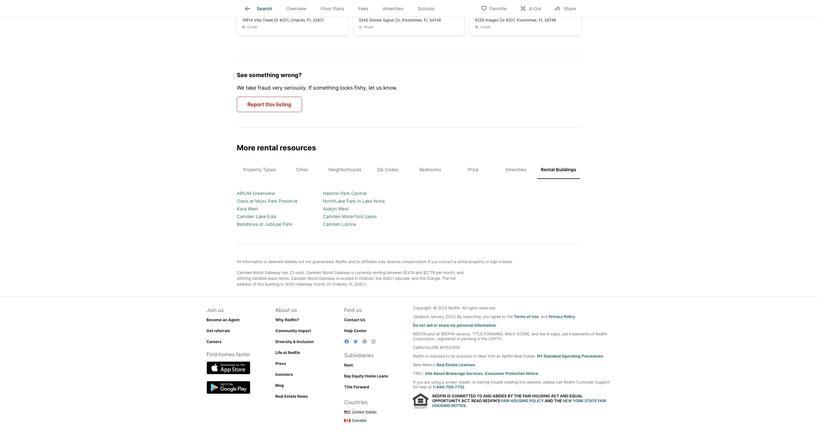 Task type: locate. For each thing, give the bounding box(es) containing it.
gateway up lease
[[265, 270, 281, 275]]

2 kissimmee, from the left
[[517, 18, 538, 22]]

2 vertical spatial of
[[591, 332, 595, 336]]

january
[[430, 314, 445, 319]]

2 vertical spatial real
[[275, 394, 283, 399]]

camden
[[237, 214, 255, 219], [323, 214, 341, 219], [323, 221, 341, 227], [237, 270, 252, 275], [306, 270, 321, 275], [291, 276, 306, 281]]

download the redfin app on the apple app store image
[[207, 361, 250, 374]]

kissimmee, down 1,300 sq ft
[[402, 18, 423, 22]]

real down blog
[[275, 394, 283, 399]]

floor plans
[[321, 6, 344, 11]]

1 horizontal spatial 32821
[[383, 276, 394, 281]]

0 horizontal spatial estate
[[284, 394, 296, 399]]

kara west link
[[237, 206, 258, 211]]

0 vertical spatial this
[[265, 101, 275, 108]]

trec: info about brokerage services , consumer protection notice
[[413, 371, 538, 376]]

1 horizontal spatial west
[[338, 206, 349, 211]]

1 horizontal spatial orlando,
[[332, 282, 348, 287]]

0 horizontal spatial /mo
[[262, 2, 273, 9]]

0 vertical spatial real
[[515, 354, 522, 359]]

of left use
[[527, 314, 531, 319]]

contact
[[344, 317, 359, 322]]

sq
[[295, 11, 300, 17], [412, 11, 417, 17], [525, 11, 530, 17]]

2 beds from the left
[[363, 11, 373, 17]]

dr
[[274, 18, 279, 22]]

ft down x- at right
[[531, 11, 534, 17]]

receive
[[387, 259, 400, 264]]

kissimmee, for $2,000 /mo
[[402, 18, 423, 22]]

redfin.
[[448, 305, 461, 310]]

at left 1-
[[428, 385, 432, 389]]

0 horizontal spatial orlando,
[[291, 18, 306, 22]]

2 horizontal spatial 2 baths
[[495, 11, 511, 17]]

to
[[502, 314, 506, 319], [446, 354, 450, 359]]

logos,
[[550, 332, 561, 336]]

1 /mo from the left
[[262, 2, 273, 9]]

world
[[253, 270, 264, 275], [323, 270, 333, 275], [307, 276, 318, 281]]

rental buildings tab
[[537, 162, 580, 178]]

rent.
[[344, 363, 354, 368]]

2 down search
[[262, 11, 264, 17]]

join us
[[207, 307, 224, 313]]

all left "rights"
[[462, 305, 467, 310]]

2 sq from the left
[[412, 11, 417, 17]]

sq right 1,300
[[412, 11, 417, 17]]

amenities tab left rental
[[495, 162, 537, 178]]

types
[[263, 167, 276, 172]]

if you are using a screen reader, or having trouble reading this website, please call redfin customer support for help at
[[413, 380, 610, 389]]

of inside redfin and all redfin variants, title forward, walk score, and the r logos, are trademarks of redfin corporation, registered or pending in the uspto.
[[591, 332, 595, 336]]

3 beds from the left
[[479, 11, 490, 17]]

2 horizontal spatial you
[[483, 314, 490, 319]]

0 horizontal spatial condo
[[247, 25, 257, 29]]

rental left 'property'
[[457, 259, 468, 264]]

life at redfin button
[[275, 350, 300, 355]]

1 horizontal spatial sq
[[412, 11, 417, 17]]

1 vertical spatial this
[[257, 282, 264, 287]]

equal housing opportunity image
[[413, 393, 429, 409]]

amenities up cir,
[[383, 6, 404, 11]]

baths up signal at top
[[382, 11, 394, 17]]

are right logos, in the right of the page
[[562, 332, 568, 336]]

personal
[[457, 323, 473, 328]]

0 horizontal spatial cir
[[326, 282, 331, 287]]

the right by
[[514, 394, 522, 399]]

0 horizontal spatial west
[[248, 206, 258, 211]]

2 up 19914
[[242, 11, 245, 17]]

1 kissimmee, from the left
[[402, 18, 423, 22]]

us flag image
[[344, 411, 351, 414]]

affiliates
[[362, 259, 377, 264]]

0 horizontal spatial world
[[253, 270, 264, 275]]

real left 'estate.'
[[515, 354, 522, 359]]

camden lake eola link
[[237, 214, 276, 219]]

1 horizontal spatial ft
[[419, 11, 422, 17]]

1 condo from the left
[[247, 25, 257, 29]]

2 horizontal spatial ft
[[531, 11, 534, 17]]

2 vertical spatial orlando,
[[332, 282, 348, 287]]

in inside camden world gateway has 23 units. camden world gateway is currently renting between $1419 and $2779 per month, and offering variable lease terms. camden world gateway is located in orlando, the 32821 zipcode, and the orange. the full address of this building is 14501 gateway pointe cir orlando, fl 32821.
[[355, 276, 358, 281]]

the
[[514, 394, 522, 399], [554, 399, 562, 403]]

1 vertical spatial rental
[[457, 259, 468, 264]]

ft down "schools"
[[419, 11, 422, 17]]

0 vertical spatial 32821
[[313, 18, 324, 22]]

1-844-759-7732 .
[[433, 385, 466, 389]]

zipcode,
[[395, 276, 411, 281]]

redfin
[[413, 332, 427, 336], [441, 332, 455, 336], [432, 394, 446, 399]]

to right the agree on the right of page
[[502, 314, 506, 319]]

condo down 19914
[[247, 25, 257, 29]]

west up camden waterford lakes link
[[338, 206, 349, 211]]

/mo for $1,800
[[262, 2, 273, 9]]

get referrals
[[207, 328, 230, 333]]

2 vertical spatial this
[[519, 380, 526, 385]]

amenities tab up cir,
[[376, 1, 411, 16]]

1 2 beds from the left
[[242, 11, 257, 17]]

32821 down floor
[[313, 18, 324, 22]]

1 horizontal spatial if
[[413, 380, 416, 385]]

west for avalyn west
[[338, 206, 349, 211]]

beds for $1,800
[[246, 11, 257, 17]]

gateway up located at the bottom of page
[[334, 270, 350, 275]]

you
[[431, 259, 438, 264], [483, 314, 490, 319], [417, 380, 423, 385]]

2 /mo from the left
[[380, 2, 391, 9]]

2 horizontal spatial baths
[[499, 11, 511, 17]]

.
[[575, 314, 576, 319], [496, 323, 497, 328], [465, 385, 466, 389], [466, 403, 467, 408]]

oasis at moss park preserve
[[237, 198, 298, 204]]

baths up creek
[[266, 11, 278, 17]]

0 horizontal spatial the
[[514, 394, 522, 399]]

cir right pointe
[[326, 282, 331, 287]]

0 vertical spatial estate
[[446, 362, 458, 367]]

3 2 beds from the left
[[475, 11, 490, 17]]

1 horizontal spatial are
[[562, 332, 568, 336]]

faster
[[236, 351, 250, 358]]

1 vertical spatial all
[[462, 305, 467, 310]]

in right "business"
[[474, 354, 477, 359]]

please
[[543, 380, 555, 385]]

fl down "overview" "tab"
[[307, 18, 312, 22]]

cities tab
[[281, 162, 324, 178]]

ft for $1,650 /mo
[[531, 11, 534, 17]]

0 horizontal spatial 32821
[[313, 18, 324, 22]]

bellanova
[[237, 221, 258, 227]]

about up why
[[275, 307, 290, 313]]

northlake park in lake nona link
[[323, 198, 385, 204]]

in inside redfin and all redfin variants, title forward, walk score, and the r logos, are trademarks of redfin corporation, registered or pending in the uspto.
[[477, 336, 480, 341]]

redfin
[[336, 259, 347, 264], [596, 332, 607, 336], [288, 350, 300, 355], [413, 354, 425, 359], [502, 354, 514, 359], [564, 380, 575, 385]]

kissimmee,
[[402, 18, 423, 22], [517, 18, 538, 22]]

building
[[265, 282, 279, 287]]

very
[[272, 85, 283, 91]]

. down the agree on the right of page
[[496, 323, 497, 328]]

1 vertical spatial to
[[446, 354, 450, 359]]

4 2 from the left
[[378, 11, 381, 17]]

and down $1419
[[412, 276, 419, 281]]

careers button
[[207, 339, 221, 344]]

are down "info"
[[424, 380, 430, 385]]

1 vertical spatial orlando,
[[359, 276, 375, 281]]

neighborhoods tab
[[324, 162, 366, 178]]

1 vertical spatial amenities tab
[[495, 162, 537, 178]]

0 vertical spatial something
[[249, 72, 279, 78]]

. down committed
[[466, 403, 467, 408]]

new mexico real estate licenses
[[413, 362, 475, 367]]

0 vertical spatial information
[[242, 259, 263, 264]]

new
[[563, 399, 572, 403]]

at
[[250, 198, 254, 204], [259, 221, 263, 227], [283, 350, 287, 355], [428, 385, 432, 389]]

tab list containing search
[[237, 0, 447, 16]]

you right if
[[431, 259, 438, 264]]

redfin inside if you are using a screen reader, or having trouble reading this website, please call redfin customer support for help at
[[564, 380, 575, 385]]

/mo up creek
[[262, 2, 273, 9]]

0 horizontal spatial housing
[[432, 403, 451, 408]]

1 horizontal spatial about
[[433, 371, 445, 376]]

0 vertical spatial orlando,
[[291, 18, 306, 22]]

sq for $1,800 /mo
[[295, 11, 300, 17]]

policy
[[529, 399, 544, 403]]

orlando,
[[291, 18, 306, 22], [359, 276, 375, 281], [332, 282, 348, 287]]

world up variable
[[253, 270, 264, 275]]

2 horizontal spatial this
[[519, 380, 526, 385]]

redfin down 844- at the bottom
[[432, 394, 446, 399]]

terms.
[[279, 276, 290, 281]]

lavina
[[342, 221, 356, 227]]

1 34746 from the left
[[429, 18, 441, 22]]

2 down favorite
[[495, 11, 498, 17]]

0 vertical spatial rental
[[257, 143, 278, 152]]

2 34746 from the left
[[544, 18, 556, 22]]

1 sq from the left
[[295, 11, 300, 17]]

or inside redfin and all redfin variants, title forward, walk score, and the r logos, are trademarks of redfin corporation, registered or pending in the uspto.
[[457, 336, 460, 341]]

0 horizontal spatial beds
[[246, 11, 257, 17]]

2 west from the left
[[338, 206, 349, 211]]

1 horizontal spatial lake
[[362, 198, 372, 204]]

fl down "out"
[[539, 18, 543, 22]]

1 horizontal spatial find
[[344, 307, 355, 313]]

find for find us
[[344, 307, 355, 313]]

2 beds up 19914
[[242, 11, 257, 17]]

34746 down schools tab
[[429, 18, 441, 22]]

if inside if you are using a screen reader, or having trouble reading this website, please call redfin customer support for help at
[[413, 380, 416, 385]]

0 horizontal spatial are
[[424, 380, 430, 385]]

camden for camden world gateway has 23 units. camden world gateway is currently renting between $1419 and $2779 per month, and offering variable lease terms. camden world gateway is located in orlando, the 32821 zipcode, and the orange. the full address of this building is 14501 gateway pointe cir orlando, fl 32821.
[[237, 270, 252, 275]]

real down licensed
[[437, 362, 445, 367]]

the left uspto.
[[482, 336, 488, 341]]

1 vertical spatial if
[[413, 380, 416, 385]]

copyright: © 2023 redfin. all rights reserved.
[[413, 305, 496, 310]]

0 horizontal spatial 34746
[[429, 18, 441, 22]]

32821 inside camden world gateway has 23 units. camden world gateway is currently renting between $1419 and $2779 per month, and offering variable lease terms. camden world gateway is located in orlando, the 32821 zipcode, and the orange. the full address of this building is 14501 gateway pointe cir orlando, fl 32821.
[[383, 276, 394, 281]]

1 horizontal spatial to
[[502, 314, 506, 319]]

camden for camden lavina
[[323, 221, 341, 227]]

redfin inside redfin is committed to and abides by the fair housing act and equal opportunity act. read redfin's
[[432, 394, 446, 399]]

1 ft from the left
[[302, 11, 305, 17]]

1 horizontal spatial something
[[313, 85, 339, 91]]

trec:
[[413, 371, 424, 376]]

homes
[[218, 351, 235, 358]]

0 vertical spatial if
[[309, 85, 312, 91]]

baths for $1,800 /mo
[[266, 11, 278, 17]]

tab list
[[237, 0, 447, 16], [237, 160, 581, 179]]

at inside if you are using a screen reader, or having trouble reading this website, please call redfin customer support for help at
[[428, 385, 432, 389]]

referrals
[[214, 328, 230, 333]]

0 vertical spatial are
[[562, 332, 568, 336]]

new left york
[[478, 354, 486, 359]]

6 2 from the left
[[495, 11, 498, 17]]

redfin down share
[[441, 332, 455, 336]]

kissimmee, down 918 sq ft
[[517, 18, 538, 22]]

1 baths from the left
[[266, 11, 278, 17]]

you down reserved.
[[483, 314, 490, 319]]

my
[[450, 323, 456, 328]]

rental inside heading
[[257, 143, 278, 152]]

1,076
[[283, 11, 294, 17]]

3 ft from the left
[[531, 11, 534, 17]]

abides
[[493, 394, 507, 399]]

redfin inside redfin and all redfin variants, title forward, walk score, and the r logos, are trademarks of redfin corporation, registered or pending in the uspto.
[[596, 332, 607, 336]]

2 horizontal spatial of
[[591, 332, 595, 336]]

2 horizontal spatial sq
[[525, 11, 530, 17]]

3 /mo from the left
[[495, 2, 506, 9]]

neighborhoods
[[329, 167, 361, 172]]

2 beds for $1,800
[[242, 11, 257, 17]]

fl
[[307, 18, 312, 22], [424, 18, 428, 22], [539, 18, 543, 22], [349, 282, 353, 287]]

at for oasis
[[250, 198, 254, 204]]

beds down the "fees"
[[363, 11, 373, 17]]

2 down the "fees"
[[359, 11, 361, 17]]

price tab
[[452, 162, 495, 178]]

redfin for and
[[413, 332, 427, 336]]

eola
[[267, 214, 276, 219]]

3 2 baths from the left
[[495, 11, 511, 17]]

having
[[477, 380, 489, 385]]

2 baths for $1,800 /mo
[[262, 11, 278, 17]]

1 tab list from the top
[[237, 0, 447, 16]]

a
[[454, 259, 456, 264], [499, 259, 501, 264], [442, 380, 444, 385]]

a right using
[[442, 380, 444, 385]]

of right "trademarks"
[[591, 332, 595, 336]]

1 horizontal spatial baths
[[382, 11, 394, 17]]

at for bellanova
[[259, 221, 263, 227]]

contact us
[[344, 317, 365, 322]]

$1,800
[[242, 2, 262, 9]]

3 sq from the left
[[525, 11, 530, 17]]

1 horizontal spatial cir
[[500, 18, 505, 22]]

1 vertical spatial 32821
[[383, 276, 394, 281]]

redfin facebook image
[[344, 339, 349, 344]]

0 horizontal spatial if
[[309, 85, 312, 91]]

2 baths up creek
[[262, 11, 278, 17]]

0 horizontal spatial not
[[305, 259, 311, 264]]

fees tab
[[351, 1, 376, 16]]

at for life
[[283, 350, 287, 355]]

1 vertical spatial amenities
[[506, 167, 526, 172]]

website,
[[527, 380, 542, 385]]

/mo for $2,000
[[380, 2, 391, 9]]

information up title
[[474, 323, 496, 328]]

redfin down &
[[288, 350, 300, 355]]

2 baths down favorite
[[495, 11, 511, 17]]

cir left #207,
[[500, 18, 505, 22]]

1 beds from the left
[[246, 11, 257, 17]]

0 horizontal spatial kissimmee,
[[402, 18, 423, 22]]

0 vertical spatial new
[[478, 354, 486, 359]]

0 horizontal spatial this
[[257, 282, 264, 287]]

park
[[340, 190, 350, 196], [268, 198, 277, 204], [347, 198, 356, 204], [283, 221, 292, 227]]

ft down overview
[[302, 11, 305, 17]]

beds for $1,650
[[479, 11, 490, 17]]

rental right more
[[257, 143, 278, 152]]

34746 down share "button" at the right top of page
[[544, 18, 556, 22]]

of down variable
[[253, 282, 256, 287]]

3 baths from the left
[[499, 11, 511, 17]]

. up committed
[[465, 385, 466, 389]]

resources
[[280, 143, 316, 152]]

0 vertical spatial to
[[502, 314, 506, 319]]

a right sign
[[499, 259, 501, 264]]

equal
[[570, 394, 583, 399]]

about up using
[[433, 371, 445, 376]]

2 2 beds from the left
[[359, 11, 373, 17]]

1 vertical spatial ,
[[483, 371, 484, 376]]

2 baths from the left
[[382, 11, 394, 17]]

0 horizontal spatial sq
[[295, 11, 300, 17]]

estate down "do" at the bottom of page
[[446, 362, 458, 367]]

new up trec:
[[413, 362, 421, 367]]

1 vertical spatial something
[[313, 85, 339, 91]]

in up 32821.
[[355, 276, 358, 281]]

or down services
[[472, 380, 476, 385]]

2 up smoke
[[378, 11, 381, 17]]

world up pointe
[[307, 276, 318, 281]]

and right to
[[483, 394, 492, 399]]

or inside if you are using a screen reader, or having trouble reading this website, please call redfin customer support for help at
[[472, 380, 476, 385]]

real estate news
[[275, 394, 308, 399]]

2 condo from the left
[[480, 25, 491, 29]]

2 vertical spatial you
[[417, 380, 423, 385]]

tab list containing property types
[[237, 160, 581, 179]]

1 vertical spatial of
[[527, 314, 531, 319]]

$1,650
[[475, 2, 495, 9]]

news
[[297, 394, 308, 399]]

is up "mexico"
[[426, 354, 429, 359]]

2 beds down the "fees"
[[359, 11, 373, 17]]

know.
[[383, 85, 397, 91]]

sq down x- at right
[[525, 11, 530, 17]]

not right do
[[419, 323, 425, 328]]

redfin instagram image
[[371, 339, 376, 344]]

2 horizontal spatial housing
[[532, 394, 550, 399]]

2 horizontal spatial /mo
[[495, 2, 506, 9]]

a right contact
[[454, 259, 456, 264]]

0 vertical spatial lake
[[362, 198, 372, 204]]

kissimmee, for $1,650 /mo
[[517, 18, 538, 22]]

lease
[[268, 276, 277, 281]]

overview tab
[[279, 1, 314, 16]]

real estate news button
[[275, 394, 308, 399]]

fair inside new york state fair housing notice
[[598, 399, 606, 403]]

diversity & inclusion button
[[275, 339, 314, 344]]

1 horizontal spatial fair
[[523, 394, 531, 399]]

share
[[439, 323, 449, 328]]

zip codes
[[377, 167, 399, 172]]

download the redfin app from the google play store image
[[207, 381, 250, 394]]

1 horizontal spatial 2 baths
[[378, 11, 394, 17]]

something
[[249, 72, 279, 78], [313, 85, 339, 91]]

redfin right "trademarks"
[[596, 332, 607, 336]]

1 west from the left
[[248, 206, 258, 211]]

all
[[237, 259, 241, 264], [462, 305, 467, 310]]

estate.
[[524, 354, 536, 359]]

0 horizontal spatial about
[[275, 307, 290, 313]]

become an agent
[[207, 317, 240, 322]]

1 vertical spatial are
[[424, 380, 430, 385]]

or right sell
[[434, 323, 438, 328]]

2 baths
[[262, 11, 278, 17], [378, 11, 394, 17], [495, 11, 511, 17]]

us right "join"
[[218, 307, 224, 313]]

amenities tab
[[376, 1, 411, 16], [495, 162, 537, 178]]

find us
[[344, 307, 362, 313]]

redfin down do
[[413, 332, 427, 336]]

34746
[[429, 18, 441, 22], [544, 18, 556, 22]]

careers
[[207, 339, 221, 344]]

0 horizontal spatial of
[[253, 282, 256, 287]]

find
[[344, 307, 355, 313], [207, 351, 217, 358]]

844-
[[436, 385, 446, 389]]

2 2 baths from the left
[[378, 11, 394, 17]]

2 ft from the left
[[419, 11, 422, 17]]

lake down central in the left top of the page
[[362, 198, 372, 204]]

at right life
[[283, 350, 287, 355]]

in down central in the left top of the page
[[357, 198, 361, 204]]

reserved.
[[479, 305, 496, 310]]

34746 for $1,650 /mo
[[544, 18, 556, 22]]

press button
[[275, 361, 286, 366]]

1 horizontal spatial new
[[478, 354, 486, 359]]

0 vertical spatial find
[[344, 307, 355, 313]]

of inside camden world gateway has 23 units. camden world gateway is currently renting between $1419 and $2779 per month, and offering variable lease terms. camden world gateway is located in orlando, the 32821 zipcode, and the orange. the full address of this building is 14501 gateway pointe cir orlando, fl 32821.
[[253, 282, 256, 287]]

2 tab list from the top
[[237, 160, 581, 179]]

fl inside camden world gateway has 23 units. camden world gateway is currently renting between $1419 and $2779 per month, and offering variable lease terms. camden world gateway is located in orlando, the 32821 zipcode, and the orange. the full address of this building is 14501 gateway pointe cir orlando, fl 32821.
[[349, 282, 353, 287]]

all up offering
[[237, 259, 241, 264]]

amenities left rental
[[506, 167, 526, 172]]

and left all
[[428, 332, 435, 336]]

west for kara west
[[248, 206, 258, 211]]

something up fraud
[[249, 72, 279, 78]]

1 horizontal spatial not
[[419, 323, 425, 328]]

world down guaranteed.
[[323, 270, 333, 275]]

2 beds up 5255
[[475, 11, 490, 17]]

1 vertical spatial new
[[413, 362, 421, 367]]

1 horizontal spatial and
[[545, 399, 553, 403]]

1 2 baths from the left
[[262, 11, 278, 17]]

nona
[[374, 198, 385, 204]]

you down trec:
[[417, 380, 423, 385]]



Task type: vqa. For each thing, say whether or not it's contained in the screenshot.
"," to the top
yes



Task type: describe. For each thing, give the bounding box(es) containing it.
agent
[[228, 317, 240, 322]]

beds for $2,000
[[363, 11, 373, 17]]

gateway down units.
[[296, 282, 313, 287]]

renting
[[373, 270, 385, 275]]

let
[[369, 85, 375, 91]]

1 horizontal spatial amenities
[[506, 167, 526, 172]]

help
[[344, 328, 353, 333]]

park right moss
[[268, 198, 277, 204]]

ft for $2,000 /mo
[[419, 11, 422, 17]]

community
[[275, 328, 297, 333]]

0 horizontal spatial ,
[[483, 371, 484, 376]]

2023
[[438, 305, 447, 310]]

canada
[[352, 418, 366, 423]]

condo for $1,800
[[247, 25, 257, 29]]

about us
[[275, 307, 297, 313]]

camden waterford lakes link
[[323, 214, 377, 219]]

and right month,
[[457, 270, 464, 275]]

1 horizontal spatial estate
[[446, 362, 458, 367]]

cir inside camden world gateway has 23 units. camden world gateway is currently renting between $1419 and $2779 per month, and offering variable lease terms. camden world gateway is located in orlando, the 32821 zipcode, and the orange. the full address of this building is 14501 gateway pointe cir orlando, fl 32821.
[[326, 282, 331, 287]]

2 beds for $1,650
[[475, 11, 490, 17]]

this inside button
[[265, 101, 275, 108]]

5 2 from the left
[[475, 11, 478, 17]]

read
[[472, 399, 482, 403]]

0 vertical spatial ,
[[539, 314, 540, 319]]

rental buildings
[[541, 167, 576, 172]]

real estate licenses link
[[437, 362, 475, 367]]

may
[[378, 259, 386, 264]]

19914
[[242, 18, 253, 22]]

us for about us
[[291, 307, 297, 313]]

codes
[[385, 167, 399, 172]]

title forward
[[344, 385, 369, 389]]

and left its
[[348, 259, 355, 264]]

notice
[[451, 403, 466, 408]]

ft for $1,800 /mo
[[302, 11, 305, 17]]

countries
[[344, 399, 368, 405]]

the inside redfin is committed to and abides by the fair housing act and equal opportunity act. read redfin's
[[514, 394, 522, 399]]

terms of use link
[[514, 314, 539, 319]]

all information is deemed reliable but not guaranteed. redfin and its affiliates may receive compensation if you contact a rental property or sign a lease.
[[237, 259, 513, 264]]

for
[[413, 385, 418, 389]]

camden for camden waterford lakes
[[323, 214, 341, 219]]

0 horizontal spatial real
[[275, 394, 283, 399]]

ny
[[537, 354, 543, 359]]

and right use
[[541, 314, 548, 319]]

press
[[275, 361, 286, 366]]

is up located at the bottom of page
[[351, 270, 354, 275]]

2 2 from the left
[[262, 11, 264, 17]]

halston
[[323, 190, 339, 196]]

redfin down california
[[413, 354, 425, 359]]

1 2 from the left
[[242, 11, 245, 17]]

5255 images cir #207, kissimmee, fl 34746
[[475, 18, 556, 22]]

fl down schools tab
[[424, 18, 428, 22]]

listing
[[276, 101, 291, 108]]

are inside if you are using a screen reader, or having trouble reading this website, please call redfin customer support for help at
[[424, 380, 430, 385]]

0 horizontal spatial lake
[[256, 214, 266, 219]]

screen
[[445, 380, 458, 385]]

fair inside redfin is committed to and abides by the fair housing act and equal opportunity act. read redfin's
[[523, 394, 531, 399]]

licenses
[[459, 362, 475, 367]]

1-
[[433, 385, 437, 389]]

bedrooms tab
[[409, 162, 452, 178]]

avalyn
[[323, 206, 337, 211]]

is left deemed
[[264, 259, 267, 264]]

is down terms. at the bottom
[[281, 282, 283, 287]]

units.
[[295, 270, 305, 275]]

copyright:
[[413, 305, 432, 310]]

0 horizontal spatial something
[[249, 72, 279, 78]]

walk
[[505, 332, 516, 336]]

orange.
[[427, 276, 441, 281]]

1,300 sq ft
[[399, 11, 422, 17]]

trademarks
[[569, 332, 590, 336]]

moss
[[255, 198, 267, 204]]

reader,
[[459, 380, 471, 385]]

floor plans tab
[[314, 1, 351, 16]]

0 vertical spatial you
[[431, 259, 438, 264]]

1 horizontal spatial housing
[[510, 399, 529, 403]]

this inside camden world gateway has 23 units. camden world gateway is currently renting between $1419 and $2779 per month, and offering variable lease terms. camden world gateway is located in orlando, the 32821 zipcode, and the orange. the full address of this building is 14501 gateway pointe cir orlando, fl 32821.
[[257, 282, 264, 287]]

is left located at the bottom of page
[[336, 276, 339, 281]]

park up the "northlake park in lake nona"
[[340, 190, 350, 196]]

housing inside new york state fair housing notice
[[432, 403, 451, 408]]

score,
[[517, 332, 531, 336]]

34746 for $2,000 /mo
[[429, 18, 441, 22]]

more rental resources
[[237, 143, 316, 152]]

offering
[[237, 276, 251, 281]]

0 horizontal spatial information
[[242, 259, 263, 264]]

help
[[419, 385, 427, 389]]

0 horizontal spatial amenities tab
[[376, 1, 411, 16]]

$2,000
[[359, 2, 380, 9]]

us for find us
[[356, 307, 362, 313]]

3345 smoke signal cir, kissimmee, fl 34746
[[359, 18, 441, 22]]

us right let
[[376, 85, 382, 91]]

1 vertical spatial not
[[419, 323, 425, 328]]

updated january 2023: by searching, you agree to the terms of use , and privacy policy .
[[413, 314, 576, 319]]

2 baths for $2,000 /mo
[[378, 11, 394, 17]]

notice
[[526, 371, 538, 376]]

sq for $2,000 /mo
[[412, 11, 417, 17]]

camden for camden lake eola
[[237, 214, 255, 219]]

privacy policy link
[[549, 314, 575, 319]]

zip codes tab
[[366, 162, 409, 178]]

and right score,
[[532, 332, 539, 336]]

1 horizontal spatial a
[[454, 259, 456, 264]]

23
[[289, 270, 294, 275]]

2 beds for $2,000
[[359, 11, 373, 17]]

call
[[556, 380, 563, 385]]

2 horizontal spatial a
[[499, 259, 501, 264]]

2 horizontal spatial world
[[323, 270, 333, 275]]

baths for $1,650 /mo
[[499, 11, 511, 17]]

0 horizontal spatial fair
[[501, 399, 510, 403]]

more rental resources heading
[[237, 143, 581, 160]]

full
[[450, 276, 456, 281]]

you inside if you are using a screen reader, or having trouble reading this website, please call redfin customer support for help at
[[417, 380, 423, 385]]

title
[[344, 385, 353, 389]]

blog button
[[275, 383, 284, 388]]

1 horizontal spatial information
[[474, 323, 496, 328]]

privacy
[[549, 314, 563, 319]]

gateway up pointe
[[319, 276, 335, 281]]

why redfin?
[[275, 317, 299, 322]]

are inside redfin and all redfin variants, title forward, walk score, and the r logos, are trademarks of redfin corporation, registered or pending in the uspto.
[[562, 332, 568, 336]]

the left r
[[540, 332, 546, 336]]

join
[[207, 307, 217, 313]]

united states
[[352, 410, 377, 414]]

cir,
[[395, 18, 401, 22]]

the
[[442, 276, 449, 281]]

2 horizontal spatial orlando,
[[359, 276, 375, 281]]

bellanova at jubilee park
[[237, 221, 292, 227]]

the down $2779
[[420, 276, 426, 281]]

forward
[[354, 385, 369, 389]]

property types tab
[[238, 162, 281, 178]]

search
[[257, 6, 272, 11]]

find for find homes faster
[[207, 351, 217, 358]]

redfin twitter image
[[353, 339, 358, 344]]

3 2 from the left
[[359, 11, 361, 17]]

1 horizontal spatial rental
[[457, 259, 468, 264]]

0 horizontal spatial all
[[237, 259, 241, 264]]

us for join us
[[218, 307, 224, 313]]

2 baths for $1,650 /mo
[[495, 11, 511, 17]]

canadian flag image
[[344, 419, 351, 422]]

operating
[[562, 354, 581, 359]]

property types
[[243, 167, 276, 172]]

1 horizontal spatial the
[[554, 399, 562, 403]]

terms
[[514, 314, 526, 319]]

registered
[[437, 336, 456, 341]]

0 vertical spatial cir
[[500, 18, 505, 22]]

. up "trademarks"
[[575, 314, 576, 319]]

become an agent button
[[207, 317, 240, 322]]

cities
[[296, 167, 308, 172]]

redfin right as at the bottom
[[502, 354, 514, 359]]

diversity
[[275, 339, 292, 344]]

creek
[[263, 18, 273, 22]]

smoke
[[369, 18, 382, 22]]

/mo for $1,650
[[495, 2, 506, 9]]

redfin left its
[[336, 259, 347, 264]]

state
[[585, 399, 597, 403]]

diversity & inclusion
[[275, 339, 314, 344]]

customer
[[576, 380, 594, 385]]

become
[[207, 317, 222, 322]]

and right $1419
[[415, 270, 422, 275]]

share
[[564, 6, 576, 11]]

favorite button
[[475, 1, 512, 15]]

center
[[354, 328, 367, 333]]

rights
[[468, 305, 478, 310]]

0 horizontal spatial new
[[413, 362, 421, 367]]

condo for $1,650
[[480, 25, 491, 29]]

2 horizontal spatial and
[[560, 394, 569, 399]]

0 horizontal spatial and
[[483, 394, 492, 399]]

0 vertical spatial amenities
[[383, 6, 404, 11]]

2023:
[[446, 314, 456, 319]]

redfin for is
[[432, 394, 446, 399]]

or left sign
[[486, 259, 489, 264]]

the left terms
[[507, 314, 513, 319]]

why redfin? button
[[275, 317, 299, 322]]

759-
[[446, 385, 455, 389]]

act
[[551, 394, 559, 399]]

housing inside redfin is committed to and abides by the fair housing act and equal opportunity act. read redfin's
[[532, 394, 550, 399]]

park right jubilee
[[283, 221, 292, 227]]

1 vertical spatial real
[[437, 362, 445, 367]]

1 horizontal spatial all
[[462, 305, 467, 310]]

redfin pinterest image
[[362, 339, 367, 344]]

1 vertical spatial you
[[483, 314, 490, 319]]

7732
[[455, 385, 465, 389]]

sq for $1,650 /mo
[[525, 11, 530, 17]]

searching,
[[463, 314, 482, 319]]

2 horizontal spatial real
[[515, 354, 522, 359]]

1 horizontal spatial of
[[527, 314, 531, 319]]

avalyn west
[[323, 206, 349, 211]]

1 vertical spatial estate
[[284, 394, 296, 399]]

baths for $2,000 /mo
[[382, 11, 394, 17]]

a inside if you are using a screen reader, or having trouble reading this website, please call redfin customer support for help at
[[442, 380, 444, 385]]

0 vertical spatial about
[[275, 307, 290, 313]]

3345
[[359, 18, 368, 22]]

1-844-759-7732 link
[[433, 385, 465, 389]]

united
[[352, 410, 364, 414]]

park down the halston park central
[[347, 198, 356, 204]]

this inside if you are using a screen reader, or having trouble reading this website, please call redfin customer support for help at
[[519, 380, 526, 385]]

1 vertical spatial about
[[433, 371, 445, 376]]

waterford
[[342, 214, 363, 219]]

1 horizontal spatial world
[[307, 276, 318, 281]]

the down renting
[[376, 276, 382, 281]]

northlake
[[323, 198, 345, 204]]

schools tab
[[411, 1, 442, 16]]

dre
[[431, 345, 439, 350]]

agree
[[491, 314, 501, 319]]

$1,650 /mo
[[475, 2, 506, 9]]



